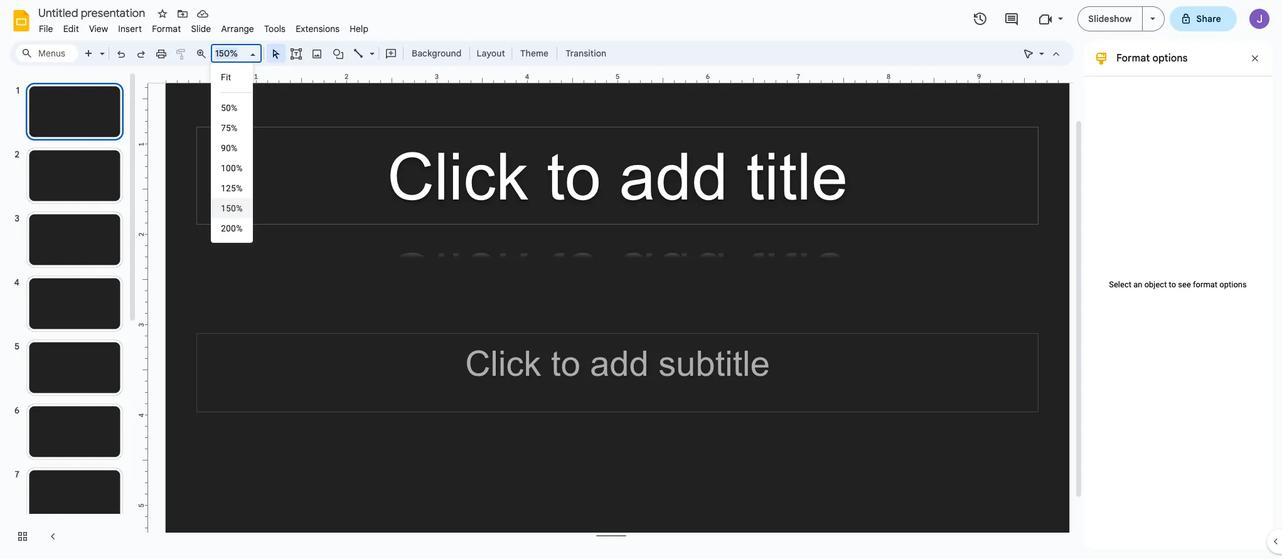 Task type: locate. For each thing, give the bounding box(es) containing it.
fit
[[221, 72, 231, 82]]

1 vertical spatial format
[[1117, 52, 1151, 65]]

arrange menu item
[[216, 21, 259, 36]]

tools
[[264, 23, 286, 35]]

options right format
[[1220, 280, 1247, 289]]

theme button
[[515, 44, 554, 63]]

format down slideshow
[[1117, 52, 1151, 65]]

0 horizontal spatial format
[[152, 23, 181, 35]]

50%
[[221, 103, 238, 113]]

extensions
[[296, 23, 340, 35]]

format down star checkbox
[[152, 23, 181, 35]]

theme
[[520, 48, 549, 59]]

format options
[[1117, 52, 1188, 65]]

slideshow button
[[1078, 6, 1143, 31]]

None field
[[211, 44, 262, 63]]

format
[[152, 23, 181, 35], [1117, 52, 1151, 65]]

insert
[[118, 23, 142, 35]]

layout
[[477, 48, 505, 59]]

format options section
[[1084, 41, 1273, 549]]

100%
[[221, 163, 243, 173]]

0 vertical spatial options
[[1153, 52, 1188, 65]]

edit menu item
[[58, 21, 84, 36]]

0 vertical spatial format
[[152, 23, 181, 35]]

list box
[[211, 63, 253, 243]]

share button
[[1170, 6, 1238, 31]]

slideshow
[[1089, 13, 1132, 24]]

list box inside format options application
[[211, 63, 253, 243]]

menu bar
[[34, 16, 374, 37]]

help menu item
[[345, 21, 374, 36]]

file menu item
[[34, 21, 58, 36]]

150%
[[221, 203, 243, 213]]

extensions menu item
[[291, 21, 345, 36]]

mode and view toolbar
[[1019, 41, 1067, 66]]

1 horizontal spatial format
[[1117, 52, 1151, 65]]

format inside "menu item"
[[152, 23, 181, 35]]

format inside section
[[1117, 52, 1151, 65]]

background
[[412, 48, 462, 59]]

slide menu item
[[186, 21, 216, 36]]

main toolbar
[[78, 44, 613, 63]]

file
[[39, 23, 53, 35]]

menu bar containing file
[[34, 16, 374, 37]]

options
[[1153, 52, 1188, 65], [1220, 280, 1247, 289]]

new slide with layout image
[[97, 45, 105, 50]]

200%
[[221, 224, 243, 234]]

navigation
[[0, 71, 138, 559]]

see
[[1179, 280, 1192, 289]]

0 horizontal spatial options
[[1153, 52, 1188, 65]]

list box containing fit
[[211, 63, 253, 243]]

select
[[1110, 280, 1132, 289]]

help
[[350, 23, 369, 35]]

arrange
[[221, 23, 254, 35]]

background button
[[406, 44, 467, 63]]

slide
[[191, 23, 211, 35]]

1 horizontal spatial options
[[1220, 280, 1247, 289]]

format for format options
[[1117, 52, 1151, 65]]

options down presentation options icon
[[1153, 52, 1188, 65]]



Task type: describe. For each thing, give the bounding box(es) containing it.
select line image
[[367, 45, 375, 50]]

Menus field
[[16, 45, 78, 62]]

1 vertical spatial options
[[1220, 280, 1247, 289]]

view
[[89, 23, 108, 35]]

Star checkbox
[[154, 5, 171, 23]]

tools menu item
[[259, 21, 291, 36]]

edit
[[63, 23, 79, 35]]

select an object to see format options
[[1110, 280, 1247, 289]]

live pointer settings image
[[1037, 45, 1045, 50]]

an
[[1134, 280, 1143, 289]]

layout button
[[473, 44, 509, 63]]

transition
[[566, 48, 607, 59]]

125%
[[221, 183, 243, 193]]

shape image
[[331, 45, 346, 62]]

object
[[1145, 280, 1167, 289]]

format
[[1194, 280, 1218, 289]]

format menu item
[[147, 21, 186, 36]]

presentation options image
[[1151, 18, 1156, 20]]

menu bar inside the menu bar banner
[[34, 16, 374, 37]]

insert image image
[[310, 45, 324, 62]]

navigation inside format options application
[[0, 71, 138, 559]]

90%
[[221, 143, 238, 153]]

menu bar banner
[[0, 0, 1283, 559]]

view menu item
[[84, 21, 113, 36]]

share
[[1197, 13, 1222, 24]]

insert menu item
[[113, 21, 147, 36]]

format options application
[[0, 0, 1283, 559]]

select an object to see format options element
[[1103, 280, 1254, 289]]

75%
[[221, 123, 238, 133]]

to
[[1169, 280, 1177, 289]]

format for format
[[152, 23, 181, 35]]

transition button
[[560, 44, 612, 63]]

Rename text field
[[34, 5, 153, 20]]

Zoom text field
[[213, 45, 249, 62]]



Task type: vqa. For each thing, say whether or not it's contained in the screenshot.
50%
yes



